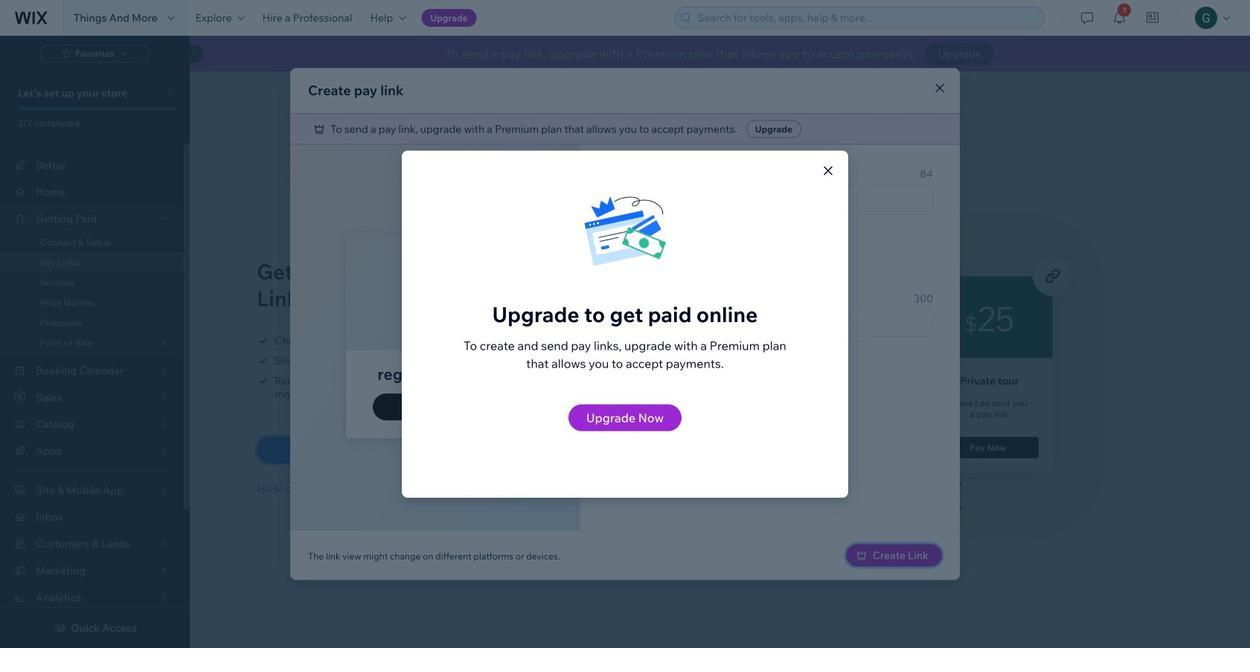 Task type: describe. For each thing, give the bounding box(es) containing it.
e.g., Registration fee field
[[608, 186, 928, 211]]

sidebar element
[[0, 36, 203, 648]]



Task type: locate. For each thing, give the bounding box(es) containing it.
None text field
[[608, 248, 767, 274]]

Search for tools, apps, help & more... field
[[693, 7, 1040, 28]]

Add more details about the payment field
[[608, 311, 928, 336]]



Task type: vqa. For each thing, say whether or not it's contained in the screenshot.
Marketing to the top
no



